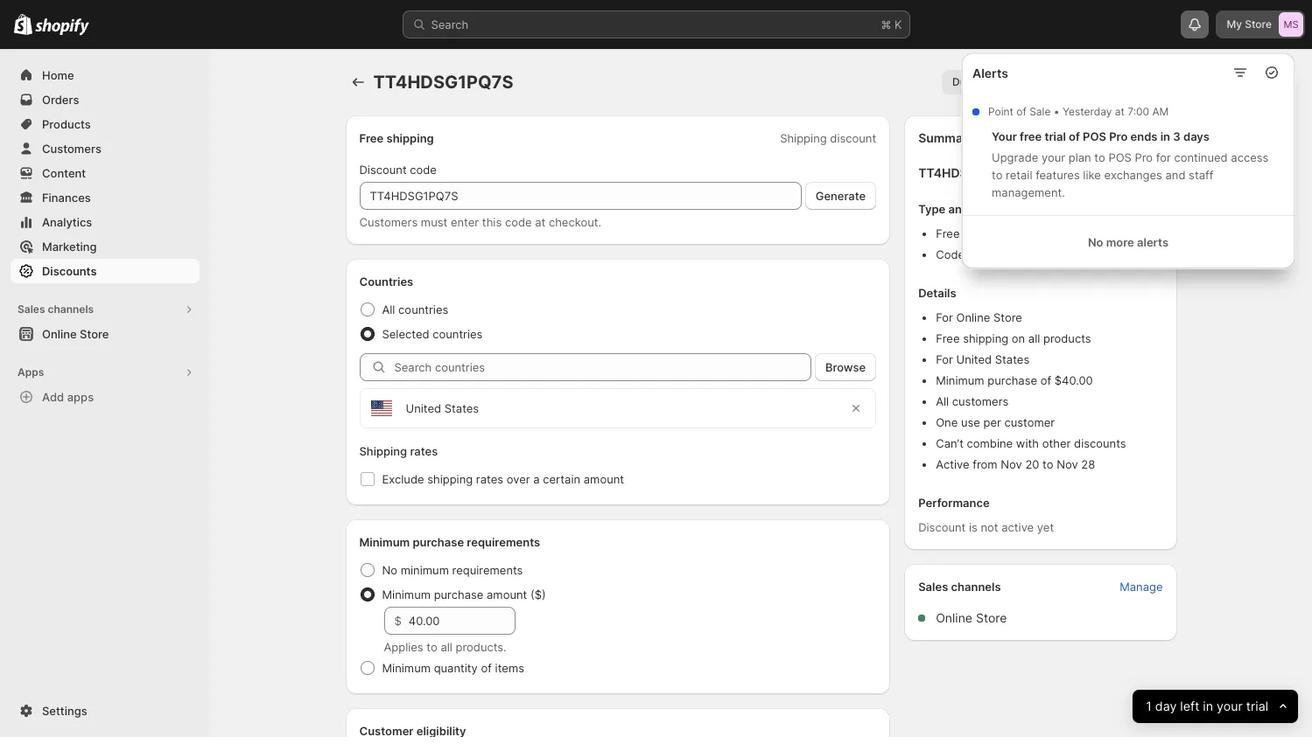 Task type: describe. For each thing, give the bounding box(es) containing it.
purchase inside for online store free shipping on all products for united states minimum purchase of $40.00 all customers one use per customer can't combine with other discounts active from nov 20 to nov 28
[[988, 374, 1037, 388]]

staff
[[1189, 168, 1214, 182]]

k
[[895, 18, 902, 32]]

discount is not active yet
[[918, 521, 1054, 535]]

discount
[[830, 131, 876, 145]]

free for free shipping
[[359, 131, 384, 145]]

add apps button
[[11, 385, 200, 410]]

more
[[1106, 235, 1134, 249]]

to right applies
[[427, 641, 437, 655]]

on
[[1012, 332, 1025, 346]]

free for free shipping code
[[936, 227, 960, 241]]

with
[[1016, 437, 1039, 451]]

from
[[973, 458, 998, 472]]

free inside for online store free shipping on all products for united states minimum purchase of $40.00 all customers one use per customer can't combine with other discounts active from nov 20 to nov 28
[[936, 332, 960, 346]]

no for no more alerts
[[1088, 235, 1103, 249]]

generate button
[[805, 182, 876, 210]]

discounts
[[1074, 437, 1126, 451]]

home
[[42, 68, 74, 82]]

settings
[[42, 705, 87, 719]]

trial inside "dropdown button"
[[1246, 699, 1268, 715]]

analytics link
[[11, 210, 200, 235]]

online store button
[[0, 322, 210, 347]]

28
[[1081, 458, 1095, 472]]

scheduled
[[1103, 166, 1156, 179]]

($)
[[530, 588, 546, 602]]

shipping inside for online store free shipping on all products for united states minimum purchase of $40.00 all customers one use per customer can't combine with other discounts active from nov 20 to nov 28
[[963, 332, 1009, 346]]

content link
[[11, 161, 200, 186]]

to inside for online store free shipping on all products for united states minimum purchase of $40.00 all customers one use per customer can't combine with other discounts active from nov 20 to nov 28
[[1043, 458, 1053, 472]]

selected countries
[[382, 327, 483, 341]]

details
[[918, 286, 956, 300]]

left
[[1180, 699, 1199, 715]]

shipping for free shipping code
[[963, 227, 1009, 241]]

requirements for no minimum requirements
[[452, 564, 523, 578]]

1 horizontal spatial code
[[505, 215, 532, 229]]

exchanges
[[1104, 168, 1162, 182]]

0 vertical spatial pos
[[1083, 130, 1106, 144]]

alerts
[[973, 65, 1008, 80]]

20
[[1025, 458, 1039, 472]]

my
[[1227, 18, 1242, 31]]

must
[[421, 215, 448, 229]]

in inside 1 day left in your trial "dropdown button"
[[1203, 699, 1213, 715]]

store inside for online store free shipping on all products for united states minimum purchase of $40.00 all customers one use per customer can't combine with other discounts active from nov 20 to nov 28
[[994, 311, 1022, 325]]

orders link
[[11, 88, 200, 112]]

is
[[969, 521, 978, 535]]

no for no minimum requirements
[[382, 564, 397, 578]]

countries for selected countries
[[433, 327, 483, 341]]

1 horizontal spatial tt4hdsg1pq7s
[[918, 165, 1016, 180]]

of down products.
[[481, 662, 492, 676]]

settings link
[[11, 699, 200, 724]]

a
[[533, 473, 540, 487]]

7:00
[[1128, 105, 1149, 118]]

checkout.
[[549, 215, 601, 229]]

customer
[[1004, 416, 1055, 430]]

2 nov from the left
[[1057, 458, 1078, 472]]

of inside for online store free shipping on all products for united states minimum purchase of $40.00 all customers one use per customer can't combine with other discounts active from nov 20 to nov 28
[[1041, 374, 1051, 388]]

for online store free shipping on all products for united states minimum purchase of $40.00 all customers one use per customer can't combine with other discounts active from nov 20 to nov 28
[[936, 311, 1126, 472]]

0 horizontal spatial states
[[444, 402, 479, 416]]

1 for from the top
[[936, 311, 953, 325]]

discount for discount code
[[359, 163, 407, 177]]

1 day left in your trial
[[1146, 699, 1268, 715]]

products link
[[11, 112, 200, 137]]

certain
[[543, 473, 580, 487]]

minimum quantity of items
[[382, 662, 524, 676]]

$ text field
[[409, 608, 515, 636]]

to left "retail"
[[992, 168, 1003, 182]]

day
[[1155, 699, 1177, 715]]

combine
[[967, 437, 1013, 451]]

retail
[[1006, 168, 1032, 182]]

all inside for online store free shipping on all products for united states minimum purchase of $40.00 all customers one use per customer can't combine with other discounts active from nov 20 to nov 28
[[1028, 332, 1040, 346]]

of left sale
[[1017, 105, 1027, 118]]

minimum inside for online store free shipping on all products for united states minimum purchase of $40.00 all customers one use per customer can't combine with other discounts active from nov 20 to nov 28
[[936, 374, 984, 388]]

customers
[[952, 395, 1009, 409]]

free
[[1020, 130, 1042, 144]]

$
[[394, 615, 402, 629]]

1 horizontal spatial channels
[[951, 580, 1001, 594]]

shopify image
[[35, 18, 89, 36]]

all inside for online store free shipping on all products for united states minimum purchase of $40.00 all customers one use per customer can't combine with other discounts active from nov 20 to nov 28
[[936, 395, 949, 409]]

united inside for online store free shipping on all products for united states minimum purchase of $40.00 all customers one use per customer can't combine with other discounts active from nov 20 to nov 28
[[956, 353, 992, 367]]

apps
[[67, 390, 94, 404]]

generate
[[816, 189, 866, 203]]

1 vertical spatial united
[[406, 402, 441, 416]]

management.
[[992, 186, 1065, 200]]

yesterday
[[1063, 105, 1112, 118]]

days
[[1183, 130, 1210, 144]]

ends
[[1131, 130, 1158, 144]]

trial inside your free trial of pos pro ends in 3 days upgrade your plan to pos pro for continued access to retail features like exchanges and staff management.
[[1045, 130, 1066, 144]]

yet
[[1037, 521, 1054, 535]]

no more alerts
[[1088, 235, 1169, 249]]

free shipping code
[[936, 227, 1009, 262]]

like
[[1083, 168, 1101, 182]]

minimum for minimum purchase requirements
[[359, 536, 410, 550]]

applies to all products.
[[384, 641, 507, 655]]

can't
[[936, 437, 964, 451]]

am
[[1152, 105, 1169, 118]]

of inside your free trial of pos pro ends in 3 days upgrade your plan to pos pro for continued access to retail features like exchanges and staff management.
[[1069, 130, 1080, 144]]

shipping for exclude shipping rates over a certain amount
[[427, 473, 473, 487]]

1 horizontal spatial pro
[[1135, 151, 1153, 165]]

content
[[42, 166, 86, 180]]

upgrade
[[992, 151, 1038, 165]]

to up like
[[1094, 151, 1105, 165]]

1 day left in your trial button
[[1132, 691, 1298, 724]]

features
[[1036, 168, 1080, 182]]

discount code
[[359, 163, 437, 177]]

sales inside button
[[18, 303, 45, 316]]

shipping rates
[[359, 445, 438, 459]]

your
[[992, 130, 1017, 144]]

sales channels inside button
[[18, 303, 94, 316]]

exclude shipping rates over a certain amount
[[382, 473, 624, 487]]

1 vertical spatial and
[[948, 202, 969, 216]]

Search countries text field
[[394, 354, 811, 382]]

no minimum requirements
[[382, 564, 523, 578]]

duplicate link
[[942, 70, 1010, 95]]

alerts
[[1137, 235, 1169, 249]]

marketing
[[42, 240, 97, 254]]

plan
[[1069, 151, 1091, 165]]



Task type: vqa. For each thing, say whether or not it's contained in the screenshot.
Guide categories group
no



Task type: locate. For each thing, give the bounding box(es) containing it.
1 horizontal spatial nov
[[1057, 458, 1078, 472]]

at left checkout.
[[535, 215, 546, 229]]

states
[[995, 353, 1030, 367], [444, 402, 479, 416]]

free inside free shipping code
[[936, 227, 960, 241]]

1 vertical spatial shipping
[[359, 445, 407, 459]]

0 horizontal spatial all
[[382, 303, 395, 317]]

sales down the discount is not active yet
[[918, 580, 948, 594]]

active
[[1002, 521, 1034, 535]]

1 vertical spatial requirements
[[452, 564, 523, 578]]

exclude
[[382, 473, 424, 487]]

0 horizontal spatial trial
[[1045, 130, 1066, 144]]

1 horizontal spatial sales channels
[[918, 580, 1001, 594]]

1 vertical spatial trial
[[1246, 699, 1268, 715]]

tt4hdsg1pq7s
[[373, 72, 513, 93], [918, 165, 1016, 180]]

enter
[[451, 215, 479, 229]]

sales channels down 'discounts'
[[18, 303, 94, 316]]

amount right certain
[[584, 473, 624, 487]]

1 vertical spatial for
[[936, 353, 953, 367]]

0 horizontal spatial amount
[[487, 588, 527, 602]]

customers
[[42, 142, 101, 156], [359, 215, 418, 229]]

1 vertical spatial amount
[[487, 588, 527, 602]]

$40.00
[[1055, 374, 1093, 388]]

purchase
[[988, 374, 1037, 388], [413, 536, 464, 550], [434, 588, 484, 602]]

at left 7:00
[[1115, 105, 1125, 118]]

1 horizontal spatial amount
[[584, 473, 624, 487]]

at for yesterday
[[1115, 105, 1125, 118]]

all down countries
[[382, 303, 395, 317]]

of
[[1017, 105, 1027, 118], [1069, 130, 1080, 144], [1041, 374, 1051, 388], [481, 662, 492, 676]]

other
[[1042, 437, 1071, 451]]

sales
[[18, 303, 45, 316], [918, 580, 948, 594]]

your up features
[[1042, 151, 1065, 165]]

3
[[1173, 130, 1181, 144]]

apps
[[18, 366, 44, 379]]

0 vertical spatial trial
[[1045, 130, 1066, 144]]

add
[[42, 390, 64, 404]]

one
[[936, 416, 958, 430]]

0 vertical spatial requirements
[[467, 536, 540, 550]]

minimum up minimum
[[359, 536, 410, 550]]

purchase for requirements
[[413, 536, 464, 550]]

at for code
[[535, 215, 546, 229]]

1 horizontal spatial sales
[[918, 580, 948, 594]]

customers left the must
[[359, 215, 418, 229]]

all right on
[[1028, 332, 1040, 346]]

customers down products
[[42, 142, 101, 156]]

type and method
[[918, 202, 1014, 216]]

point
[[988, 105, 1014, 118]]

0 vertical spatial sales
[[18, 303, 45, 316]]

sales channels button
[[11, 298, 200, 322]]

online inside 'link'
[[42, 327, 77, 341]]

minimum purchase amount ($)
[[382, 588, 546, 602]]

0 horizontal spatial code
[[410, 163, 437, 177]]

minimum for minimum purchase amount ($)
[[382, 588, 431, 602]]

items
[[495, 662, 524, 676]]

1 horizontal spatial discount
[[918, 521, 966, 535]]

0 horizontal spatial pro
[[1109, 130, 1128, 144]]

0 vertical spatial countries
[[398, 303, 448, 317]]

shopify image
[[14, 14, 33, 35]]

1 vertical spatial no
[[382, 564, 397, 578]]

1 horizontal spatial customers
[[359, 215, 418, 229]]

1 vertical spatial your
[[1217, 699, 1243, 715]]

1 vertical spatial pos
[[1109, 151, 1132, 165]]

states down on
[[995, 353, 1030, 367]]

in right left
[[1203, 699, 1213, 715]]

add apps
[[42, 390, 94, 404]]

united states
[[406, 402, 479, 416]]

discount down performance
[[918, 521, 966, 535]]

shipping inside free shipping code
[[963, 227, 1009, 241]]

1 nov from the left
[[1001, 458, 1022, 472]]

trial right left
[[1246, 699, 1268, 715]]

free down details
[[936, 332, 960, 346]]

discount down free shipping
[[359, 163, 407, 177]]

of up "plan"
[[1069, 130, 1080, 144]]

your right left
[[1217, 699, 1243, 715]]

1 horizontal spatial rates
[[476, 473, 503, 487]]

countries for all countries
[[398, 303, 448, 317]]

shipping down method
[[963, 227, 1009, 241]]

purchase up minimum
[[413, 536, 464, 550]]

united up shipping rates on the left bottom of the page
[[406, 402, 441, 416]]

0 horizontal spatial shipping
[[359, 445, 407, 459]]

1 vertical spatial states
[[444, 402, 479, 416]]

products.
[[456, 641, 507, 655]]

0 vertical spatial states
[[995, 353, 1030, 367]]

minimum purchase requirements
[[359, 536, 540, 550]]

customers must enter this code at checkout.
[[359, 215, 601, 229]]

to
[[1094, 151, 1105, 165], [992, 168, 1003, 182], [1043, 458, 1053, 472], [427, 641, 437, 655]]

amount left ($) at the bottom left
[[487, 588, 527, 602]]

1 horizontal spatial united
[[956, 353, 992, 367]]

minimum down applies
[[382, 662, 431, 676]]

requirements up no minimum requirements
[[467, 536, 540, 550]]

and right type
[[948, 202, 969, 216]]

my store image
[[1279, 12, 1303, 37]]

requirements up minimum purchase amount ($)
[[452, 564, 523, 578]]

to right 20
[[1043, 458, 1053, 472]]

all
[[382, 303, 395, 317], [936, 395, 949, 409]]

active
[[936, 458, 970, 472]]

not
[[981, 521, 998, 535]]

code
[[410, 163, 437, 177], [505, 215, 532, 229]]

online store inside 'link'
[[42, 327, 109, 341]]

united up customers
[[956, 353, 992, 367]]

1 horizontal spatial all
[[936, 395, 949, 409]]

free up 'discount code'
[[359, 131, 384, 145]]

0 horizontal spatial pos
[[1083, 130, 1106, 144]]

0 vertical spatial free
[[359, 131, 384, 145]]

sale
[[1030, 105, 1051, 118]]

all up one
[[936, 395, 949, 409]]

2 vertical spatial free
[[936, 332, 960, 346]]

type
[[918, 202, 946, 216]]

0 horizontal spatial customers
[[42, 142, 101, 156]]

products
[[42, 117, 91, 131]]

0 vertical spatial all
[[382, 303, 395, 317]]

0 vertical spatial code
[[410, 163, 437, 177]]

1 vertical spatial discount
[[918, 521, 966, 535]]

rates up the exclude
[[410, 445, 438, 459]]

browse button
[[815, 354, 876, 382]]

minimum for minimum quantity of items
[[382, 662, 431, 676]]

home link
[[11, 63, 200, 88]]

1 vertical spatial pro
[[1135, 151, 1153, 165]]

customers for customers
[[42, 142, 101, 156]]

quantity
[[434, 662, 478, 676]]

channels inside button
[[48, 303, 94, 316]]

0 horizontal spatial united
[[406, 402, 441, 416]]

0 vertical spatial shipping
[[780, 131, 827, 145]]

browse
[[825, 361, 866, 375]]

selected
[[382, 327, 429, 341]]

access
[[1231, 151, 1269, 165]]

point of sale • yesterday at 7:00 am
[[988, 105, 1169, 118]]

states inside for online store free shipping on all products for united states minimum purchase of $40.00 all customers one use per customer can't combine with other discounts active from nov 20 to nov 28
[[995, 353, 1030, 367]]

1 vertical spatial channels
[[951, 580, 1001, 594]]

1 vertical spatial rates
[[476, 473, 503, 487]]

1 vertical spatial customers
[[359, 215, 418, 229]]

0 vertical spatial rates
[[410, 445, 438, 459]]

my store
[[1227, 18, 1272, 31]]

amount
[[584, 473, 624, 487], [487, 588, 527, 602]]

free
[[359, 131, 384, 145], [936, 227, 960, 241], [936, 332, 960, 346]]

1 horizontal spatial and
[[1165, 168, 1186, 182]]

your inside "dropdown button"
[[1217, 699, 1243, 715]]

store inside 'link'
[[80, 327, 109, 341]]

1 vertical spatial at
[[535, 215, 546, 229]]

of left $40.00
[[1041, 374, 1051, 388]]

countries up selected countries
[[398, 303, 448, 317]]

trial right free
[[1045, 130, 1066, 144]]

shipping up the exclude
[[359, 445, 407, 459]]

your inside your free trial of pos pro ends in 3 days upgrade your plan to pos pro for continued access to retail features like exchanges and staff management.
[[1042, 151, 1065, 165]]

shipping left on
[[963, 332, 1009, 346]]

pos up "plan"
[[1083, 130, 1106, 144]]

states down selected countries
[[444, 402, 479, 416]]

and down for
[[1165, 168, 1186, 182]]

customers for customers must enter this code at checkout.
[[359, 215, 418, 229]]

0 vertical spatial online store
[[42, 327, 109, 341]]

0 vertical spatial tt4hdsg1pq7s
[[373, 72, 513, 93]]

discount for discount is not active yet
[[918, 521, 966, 535]]

shipping for shipping rates
[[359, 445, 407, 459]]

0 vertical spatial your
[[1042, 151, 1065, 165]]

0 horizontal spatial your
[[1042, 151, 1065, 165]]

pos up scheduled
[[1109, 151, 1132, 165]]

0 horizontal spatial at
[[535, 215, 546, 229]]

minimum up '$'
[[382, 588, 431, 602]]

0 horizontal spatial in
[[1160, 130, 1170, 144]]

1 vertical spatial all
[[441, 641, 452, 655]]

tt4hdsg1pq7s up the type and method
[[918, 165, 1016, 180]]

products
[[1043, 332, 1091, 346]]

shipping left discount
[[780, 131, 827, 145]]

0 horizontal spatial discount
[[359, 163, 407, 177]]

1 horizontal spatial trial
[[1246, 699, 1268, 715]]

2 for from the top
[[936, 353, 953, 367]]

0 horizontal spatial tt4hdsg1pq7s
[[373, 72, 513, 93]]

0 vertical spatial online
[[956, 311, 990, 325]]

shipping up 'discount code'
[[386, 131, 434, 145]]

0 horizontal spatial sales
[[18, 303, 45, 316]]

united
[[956, 353, 992, 367], [406, 402, 441, 416]]

code right this
[[505, 215, 532, 229]]

finances link
[[11, 186, 200, 210]]

finances
[[42, 191, 91, 205]]

code
[[936, 248, 965, 262]]

this
[[482, 215, 502, 229]]

no left minimum
[[382, 564, 397, 578]]

channels down is
[[951, 580, 1001, 594]]

minimum
[[401, 564, 449, 578]]

discounts
[[42, 264, 97, 278]]

0 vertical spatial sales channels
[[18, 303, 94, 316]]

0 vertical spatial amount
[[584, 473, 624, 487]]

orders
[[42, 93, 79, 107]]

1 horizontal spatial your
[[1217, 699, 1243, 715]]

0 vertical spatial united
[[956, 353, 992, 367]]

0 horizontal spatial channels
[[48, 303, 94, 316]]

0 vertical spatial and
[[1165, 168, 1186, 182]]

requirements for minimum purchase requirements
[[467, 536, 540, 550]]

1 horizontal spatial in
[[1203, 699, 1213, 715]]

marketing link
[[11, 235, 200, 259]]

requirements
[[467, 536, 540, 550], [452, 564, 523, 578]]

1 vertical spatial code
[[505, 215, 532, 229]]

method
[[972, 202, 1014, 216]]

channels down 'discounts'
[[48, 303, 94, 316]]

pro
[[1109, 130, 1128, 144], [1135, 151, 1153, 165]]

sales channels down is
[[918, 580, 1001, 594]]

1 horizontal spatial pos
[[1109, 151, 1132, 165]]

1
[[1146, 699, 1152, 715]]

2 vertical spatial purchase
[[434, 588, 484, 602]]

free up code
[[936, 227, 960, 241]]

online inside for online store free shipping on all products for united states minimum purchase of $40.00 all customers one use per customer can't combine with other discounts active from nov 20 to nov 28
[[956, 311, 990, 325]]

nov left the 28
[[1057, 458, 1078, 472]]

code down free shipping
[[410, 163, 437, 177]]

0 horizontal spatial rates
[[410, 445, 438, 459]]

pos
[[1083, 130, 1106, 144], [1109, 151, 1132, 165]]

discounts link
[[11, 259, 200, 284]]

0 vertical spatial channels
[[48, 303, 94, 316]]

and inside your free trial of pos pro ends in 3 days upgrade your plan to pos pro for continued access to retail features like exchanges and staff management.
[[1165, 168, 1186, 182]]

all
[[1028, 332, 1040, 346], [441, 641, 452, 655]]

for down details
[[936, 311, 953, 325]]

shipping right the exclude
[[427, 473, 473, 487]]

shipping for free shipping
[[386, 131, 434, 145]]

tt4hdsg1pq7s down search
[[373, 72, 513, 93]]

pro left ends
[[1109, 130, 1128, 144]]

online
[[956, 311, 990, 325], [42, 327, 77, 341], [936, 611, 973, 626]]

1 vertical spatial online store
[[936, 611, 1007, 626]]

⌘ k
[[881, 18, 902, 32]]

0 vertical spatial discount
[[359, 163, 407, 177]]

1 horizontal spatial no
[[1088, 235, 1103, 249]]

channels
[[48, 303, 94, 316], [951, 580, 1001, 594]]

analytics
[[42, 215, 92, 229]]

1 vertical spatial online
[[42, 327, 77, 341]]

no left more at the right top of the page
[[1088, 235, 1103, 249]]

for up customers
[[936, 353, 953, 367]]

over
[[507, 473, 530, 487]]

0 vertical spatial no
[[1088, 235, 1103, 249]]

rates left over
[[476, 473, 503, 487]]

shipping for shipping discount
[[780, 131, 827, 145]]

in left 3
[[1160, 130, 1170, 144]]

per
[[983, 416, 1001, 430]]

1 vertical spatial in
[[1203, 699, 1213, 715]]

2 vertical spatial online
[[936, 611, 973, 626]]

0 horizontal spatial and
[[948, 202, 969, 216]]

minimum
[[936, 374, 984, 388], [359, 536, 410, 550], [382, 588, 431, 602], [382, 662, 431, 676]]

for
[[936, 311, 953, 325], [936, 353, 953, 367]]

1 vertical spatial free
[[936, 227, 960, 241]]

countries down all countries at left
[[433, 327, 483, 341]]

purchase for amount
[[434, 588, 484, 602]]

online store
[[42, 327, 109, 341], [936, 611, 1007, 626]]

in inside your free trial of pos pro ends in 3 days upgrade your plan to pos pro for continued access to retail features like exchanges and staff management.
[[1160, 130, 1170, 144]]

purchase up customers
[[988, 374, 1037, 388]]

minimum up customers
[[936, 374, 984, 388]]

purchase down no minimum requirements
[[434, 588, 484, 602]]

use
[[961, 416, 980, 430]]

1 horizontal spatial at
[[1115, 105, 1125, 118]]

0 horizontal spatial nov
[[1001, 458, 1022, 472]]

1 vertical spatial countries
[[433, 327, 483, 341]]

0 vertical spatial at
[[1115, 105, 1125, 118]]

pro left for
[[1135, 151, 1153, 165]]

0 horizontal spatial no
[[382, 564, 397, 578]]

nov left 20
[[1001, 458, 1022, 472]]

manage
[[1120, 580, 1163, 594]]

shipping
[[386, 131, 434, 145], [963, 227, 1009, 241], [963, 332, 1009, 346], [427, 473, 473, 487]]

0 vertical spatial customers
[[42, 142, 101, 156]]

Discount code text field
[[359, 182, 802, 210]]

1 vertical spatial sales channels
[[918, 580, 1001, 594]]

all up minimum quantity of items
[[441, 641, 452, 655]]

countries
[[359, 275, 413, 289]]

0 horizontal spatial sales channels
[[18, 303, 94, 316]]

•
[[1054, 105, 1060, 118]]

your free trial of pos pro ends in 3 days upgrade your plan to pos pro for continued access to retail features like exchanges and staff management.
[[992, 130, 1269, 200]]

0 vertical spatial for
[[936, 311, 953, 325]]

1 horizontal spatial states
[[995, 353, 1030, 367]]

1 horizontal spatial all
[[1028, 332, 1040, 346]]

sales down 'discounts'
[[18, 303, 45, 316]]

1 vertical spatial tt4hdsg1pq7s
[[918, 165, 1016, 180]]

countries
[[398, 303, 448, 317], [433, 327, 483, 341]]

1 vertical spatial purchase
[[413, 536, 464, 550]]

0 horizontal spatial all
[[441, 641, 452, 655]]



